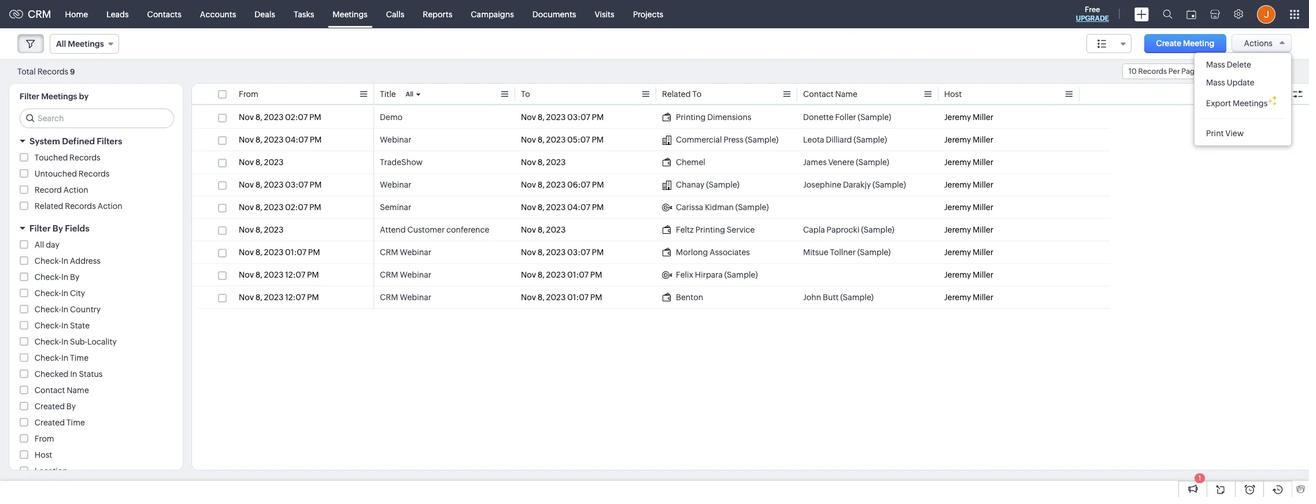 Task type: vqa. For each thing, say whether or not it's contained in the screenshot.
THE SAVE within the "Save" button
no



Task type: describe. For each thing, give the bounding box(es) containing it.
printing dimensions
[[676, 113, 752, 122]]

related for related to
[[662, 90, 691, 99]]

-
[[1236, 67, 1239, 76]]

0 horizontal spatial contact name
[[35, 386, 89, 396]]

9 for total records 9
[[70, 67, 75, 76]]

miller for mitsue tollner (sample)
[[973, 248, 994, 257]]

miller for leota dilliard (sample)
[[973, 135, 994, 145]]

check-in by
[[35, 273, 79, 282]]

per
[[1169, 67, 1180, 76]]

webinar link for nov 8, 2023 03:07 pm
[[380, 179, 411, 191]]

demo
[[380, 113, 403, 122]]

touched records
[[35, 153, 100, 162]]

accounts link
[[191, 0, 245, 28]]

josephine darakjy (sample)
[[803, 180, 906, 190]]

(sample) for carissa kidman (sample)
[[735, 203, 769, 212]]

tradeshow link
[[380, 157, 423, 168]]

mass for mass delete
[[1206, 60, 1225, 69]]

morlong
[[676, 248, 708, 257]]

venere
[[828, 158, 854, 167]]

check-in sub-locality
[[35, 338, 117, 347]]

commercial
[[676, 135, 722, 145]]

(sample) for josephine darakjy (sample)
[[873, 180, 906, 190]]

all meetings
[[56, 39, 104, 49]]

meetings left calls
[[333, 10, 368, 19]]

(sample) for capla paprocki (sample)
[[861, 226, 895, 235]]

in for status
[[70, 370, 77, 379]]

Search text field
[[20, 109, 173, 128]]

check- for check-in address
[[35, 257, 61, 266]]

josephine
[[803, 180, 841, 190]]

all for all day
[[35, 241, 44, 250]]

1 vertical spatial 03:07
[[285, 180, 308, 190]]

mitsue tollner (sample) link
[[803, 247, 891, 258]]

filter meetings by
[[20, 92, 89, 101]]

customer
[[407, 226, 445, 235]]

create menu element
[[1128, 0, 1156, 28]]

mitsue
[[803, 248, 828, 257]]

page
[[1182, 67, 1199, 76]]

city
[[70, 289, 85, 298]]

nov 8, 2023 02:07 pm for demo
[[239, 113, 321, 122]]

jeremy for james venere (sample)
[[944, 158, 971, 167]]

jeremy miller for donette foller (sample)
[[944, 113, 994, 122]]

0 horizontal spatial contact
[[35, 386, 65, 396]]

james venere (sample)
[[803, 158, 889, 167]]

records for 10
[[1138, 67, 1167, 76]]

profile element
[[1250, 0, 1283, 28]]

in for state
[[61, 322, 68, 331]]

calls
[[386, 10, 404, 19]]

donette
[[803, 113, 834, 122]]

conference
[[446, 226, 489, 235]]

create menu image
[[1135, 7, 1149, 21]]

records for touched
[[69, 153, 100, 162]]

check-in time
[[35, 354, 89, 363]]

check-in state
[[35, 322, 90, 331]]

contacts
[[147, 10, 181, 19]]

8 jeremy miller from the top
[[944, 271, 994, 280]]

create meeting
[[1156, 39, 1215, 48]]

john
[[803, 293, 821, 302]]

check-in city
[[35, 289, 85, 298]]

0 vertical spatial nov 8, 2023 01:07 pm
[[239, 248, 320, 257]]

nov 8, 2023 05:07 pm
[[521, 135, 604, 145]]

5 miller from the top
[[973, 203, 994, 212]]

mass for mass update
[[1206, 78, 1225, 87]]

morlong associates
[[676, 248, 750, 257]]

size image
[[1097, 39, 1107, 49]]

nov 8, 2023 03:07 pm for crm webinar
[[521, 248, 604, 257]]

8 miller from the top
[[973, 271, 994, 280]]

mitsue tollner (sample)
[[803, 248, 891, 257]]

record action
[[35, 186, 88, 195]]

1 for 1
[[1199, 475, 1201, 482]]

felix hirpara (sample) link
[[662, 269, 758, 281]]

locality
[[87, 338, 117, 347]]

jeremy for donette foller (sample)
[[944, 113, 971, 122]]

system
[[29, 136, 60, 146]]

print view
[[1206, 129, 1244, 138]]

seminar link
[[380, 202, 411, 213]]

defined
[[62, 136, 95, 146]]

in for address
[[61, 257, 68, 266]]

9 for 1 - 9
[[1241, 67, 1246, 76]]

row group containing nov 8, 2023 02:07 pm
[[192, 106, 1110, 309]]

12:07 for felix hirpara (sample)
[[285, 271, 305, 280]]

filter for filter by fields
[[29, 224, 51, 234]]

check- for check-in country
[[35, 305, 61, 315]]

untouched
[[35, 169, 77, 179]]

records for related
[[65, 202, 96, 211]]

chanay (sample) link
[[662, 179, 740, 191]]

morlong associates link
[[662, 247, 750, 258]]

meetings for filter meetings by
[[41, 92, 77, 101]]

1 horizontal spatial name
[[835, 90, 858, 99]]

webinar for benton
[[400, 293, 431, 302]]

crm for felix hirpara (sample)
[[380, 271, 398, 280]]

campaigns
[[471, 10, 514, 19]]

projects link
[[624, 0, 673, 28]]

12:07 for benton
[[285, 293, 305, 302]]

all day
[[35, 241, 59, 250]]

check-in address
[[35, 257, 101, 266]]

1 vertical spatial name
[[67, 386, 89, 396]]

(sample) for leota dilliard (sample)
[[854, 135, 887, 145]]

location
[[35, 467, 68, 477]]

02:07 for demo
[[285, 113, 308, 122]]

campaigns link
[[462, 0, 523, 28]]

foller
[[835, 113, 856, 122]]

demo link
[[380, 112, 403, 123]]

capla paprocki (sample) link
[[803, 224, 895, 236]]

01:07 for felix hirpara (sample)
[[567, 271, 589, 280]]

leads
[[106, 10, 129, 19]]

nov 8, 2023 06:07 pm
[[521, 180, 604, 190]]

0 vertical spatial nov 8, 2023 04:07 pm
[[239, 135, 322, 145]]

calendar image
[[1187, 10, 1196, 19]]

created for created by
[[35, 402, 65, 412]]

related records action
[[35, 202, 122, 211]]

5 jeremy from the top
[[944, 203, 971, 212]]

feltz printing service link
[[662, 224, 755, 236]]

butt
[[823, 293, 839, 302]]

0 vertical spatial from
[[239, 90, 258, 99]]

10 Records Per Page field
[[1122, 64, 1214, 79]]

1 horizontal spatial host
[[944, 90, 962, 99]]

josephine darakjy (sample) link
[[803, 179, 906, 191]]

created time
[[35, 419, 85, 428]]

crm webinar for morlong
[[380, 248, 431, 257]]

leota dilliard (sample)
[[803, 135, 887, 145]]

06:07
[[567, 180, 590, 190]]

1 vertical spatial by
[[70, 273, 79, 282]]

jeremy miller for james venere (sample)
[[944, 158, 994, 167]]

in for city
[[61, 289, 68, 298]]

by for created
[[66, 402, 76, 412]]

dimensions
[[707, 113, 752, 122]]

total
[[17, 67, 36, 76]]

home
[[65, 10, 88, 19]]

check- for check-in sub-locality
[[35, 338, 61, 347]]

01:07 for benton
[[567, 293, 589, 302]]

(sample) for felix hirpara (sample)
[[724, 271, 758, 280]]

total records 9
[[17, 67, 75, 76]]

5 jeremy miller from the top
[[944, 203, 994, 212]]

untouched records
[[35, 169, 110, 179]]

carissa kidman (sample)
[[676, 203, 769, 212]]

kidman
[[705, 203, 734, 212]]

crm link
[[9, 8, 51, 20]]

records for untouched
[[79, 169, 110, 179]]

All Meetings field
[[50, 34, 119, 54]]

jeremy miller for josephine darakjy (sample)
[[944, 180, 994, 190]]

(sample) for commercial press (sample)
[[745, 135, 779, 145]]

jeremy for josephine darakjy (sample)
[[944, 180, 971, 190]]

by
[[79, 92, 89, 101]]

hirpara
[[695, 271, 723, 280]]

benton
[[676, 293, 703, 302]]

check- for check-in time
[[35, 354, 61, 363]]

leads link
[[97, 0, 138, 28]]

mass update
[[1206, 78, 1255, 87]]

system defined filters button
[[9, 131, 183, 152]]

checked in status
[[35, 370, 103, 379]]

mass update link
[[1195, 74, 1291, 92]]

donette foller (sample)
[[803, 113, 891, 122]]

commercial press (sample)
[[676, 135, 779, 145]]

reports link
[[414, 0, 462, 28]]

(sample) for donette foller (sample)
[[858, 113, 891, 122]]

jeremy miller for leota dilliard (sample)
[[944, 135, 994, 145]]

created for created time
[[35, 419, 65, 428]]



Task type: locate. For each thing, give the bounding box(es) containing it.
1 vertical spatial filter
[[29, 224, 51, 234]]

1 vertical spatial host
[[35, 451, 52, 460]]

check- up the checked
[[35, 354, 61, 363]]

0 vertical spatial printing
[[676, 113, 706, 122]]

0 vertical spatial crm webinar
[[380, 248, 431, 257]]

3 check- from the top
[[35, 289, 61, 298]]

1 vertical spatial all
[[406, 91, 414, 98]]

in up check-in by in the bottom of the page
[[61, 257, 68, 266]]

4 jeremy from the top
[[944, 180, 971, 190]]

tasks link
[[284, 0, 323, 28]]

(sample) up darakjy
[[856, 158, 889, 167]]

1 vertical spatial 04:07
[[567, 203, 590, 212]]

2 to from the left
[[692, 90, 702, 99]]

0 horizontal spatial all
[[35, 241, 44, 250]]

check- down check-in country
[[35, 322, 61, 331]]

miller for capla paprocki (sample)
[[973, 226, 994, 235]]

1 horizontal spatial action
[[98, 202, 122, 211]]

1 nov 8, 2023 02:07 pm from the top
[[239, 113, 321, 122]]

jeremy for capla paprocki (sample)
[[944, 226, 971, 235]]

0 horizontal spatial related
[[35, 202, 63, 211]]

check- for check-in by
[[35, 273, 61, 282]]

2 02:07 from the top
[[285, 203, 308, 212]]

1 horizontal spatial from
[[239, 90, 258, 99]]

free upgrade
[[1076, 5, 1109, 23]]

8 jeremy from the top
[[944, 271, 971, 280]]

9 inside total records 9
[[70, 67, 75, 76]]

0 horizontal spatial from
[[35, 435, 54, 444]]

in for country
[[61, 305, 68, 315]]

2023
[[264, 113, 284, 122], [546, 113, 566, 122], [264, 135, 284, 145], [546, 135, 566, 145], [264, 158, 284, 167], [546, 158, 566, 167], [264, 180, 284, 190], [546, 180, 566, 190], [264, 203, 284, 212], [546, 203, 566, 212], [264, 226, 284, 235], [546, 226, 566, 235], [264, 248, 284, 257], [546, 248, 566, 257], [264, 271, 284, 280], [546, 271, 566, 280], [264, 293, 284, 302], [546, 293, 566, 302]]

(sample) up the carissa kidman (sample)
[[706, 180, 740, 190]]

1 02:07 from the top
[[285, 113, 308, 122]]

0 horizontal spatial 9
[[70, 67, 75, 76]]

1 vertical spatial related
[[35, 202, 63, 211]]

None field
[[1086, 34, 1131, 53]]

tasks
[[294, 10, 314, 19]]

4 jeremy miller from the top
[[944, 180, 994, 190]]

9 down all meetings
[[70, 67, 75, 76]]

contacts link
[[138, 0, 191, 28]]

darakjy
[[843, 180, 871, 190]]

2 jeremy from the top
[[944, 135, 971, 145]]

jeremy for mitsue tollner (sample)
[[944, 248, 971, 257]]

jeremy miller for john butt (sample)
[[944, 293, 994, 302]]

create meeting button
[[1145, 34, 1226, 53]]

1 horizontal spatial 04:07
[[567, 203, 590, 212]]

name down the checked in status
[[67, 386, 89, 396]]

contact
[[803, 90, 834, 99], [35, 386, 65, 396]]

miller for donette foller (sample)
[[973, 113, 994, 122]]

contact name up created by
[[35, 386, 89, 396]]

in down check-in address
[[61, 273, 68, 282]]

1 12:07 from the top
[[285, 271, 305, 280]]

1 vertical spatial webinar link
[[380, 179, 411, 191]]

service
[[727, 226, 755, 235]]

1 vertical spatial contact name
[[35, 386, 89, 396]]

0 vertical spatial filter
[[20, 92, 39, 101]]

1 horizontal spatial to
[[692, 90, 702, 99]]

check- down check-in by in the bottom of the page
[[35, 289, 61, 298]]

02:07
[[285, 113, 308, 122], [285, 203, 308, 212]]

webinar link down demo
[[380, 134, 411, 146]]

chanay
[[676, 180, 705, 190]]

1 horizontal spatial related
[[662, 90, 691, 99]]

miller for josephine darakjy (sample)
[[973, 180, 994, 190]]

4 check- from the top
[[35, 305, 61, 315]]

1 webinar link from the top
[[380, 134, 411, 146]]

2 vertical spatial crm webinar
[[380, 293, 431, 302]]

2 vertical spatial by
[[66, 402, 76, 412]]

action up related records action
[[63, 186, 88, 195]]

1
[[1231, 67, 1234, 76], [1199, 475, 1201, 482]]

(sample) right press
[[745, 135, 779, 145]]

0 vertical spatial nov 8, 2023 03:07 pm
[[521, 113, 604, 122]]

04:07
[[285, 135, 308, 145], [567, 203, 590, 212]]

1 vertical spatial 02:07
[[285, 203, 308, 212]]

2 horizontal spatial all
[[406, 91, 414, 98]]

mass delete link
[[1195, 56, 1291, 74]]

all inside "field"
[[56, 39, 66, 49]]

all for all meetings
[[56, 39, 66, 49]]

james
[[803, 158, 827, 167]]

0 vertical spatial 12:07
[[285, 271, 305, 280]]

miller for john butt (sample)
[[973, 293, 994, 302]]

by up day
[[53, 224, 63, 234]]

1 horizontal spatial contact
[[803, 90, 834, 99]]

filter inside dropdown button
[[29, 224, 51, 234]]

webinar for morlong associates
[[400, 248, 431, 257]]

1 jeremy from the top
[[944, 113, 971, 122]]

in left sub-
[[61, 338, 68, 347]]

host
[[944, 90, 962, 99], [35, 451, 52, 460]]

0 vertical spatial contact
[[803, 90, 834, 99]]

attend customer conference link
[[380, 224, 489, 236]]

0 horizontal spatial 1
[[1199, 475, 1201, 482]]

search element
[[1156, 0, 1180, 28]]

0 vertical spatial nov 8, 2023 12:07 pm
[[239, 271, 319, 280]]

1 created from the top
[[35, 402, 65, 412]]

related to
[[662, 90, 702, 99]]

check- for check-in city
[[35, 289, 61, 298]]

navigation
[[1252, 63, 1292, 80]]

9 miller from the top
[[973, 293, 994, 302]]

3 crm webinar link from the top
[[380, 292, 431, 304]]

0 horizontal spatial 04:07
[[285, 135, 308, 145]]

7 check- from the top
[[35, 354, 61, 363]]

0 vertical spatial 1
[[1231, 67, 1234, 76]]

(sample) right darakjy
[[873, 180, 906, 190]]

1 horizontal spatial nov 8, 2023 04:07 pm
[[521, 203, 604, 212]]

check- up "check-in time"
[[35, 338, 61, 347]]

0 vertical spatial host
[[944, 90, 962, 99]]

4 miller from the top
[[973, 180, 994, 190]]

webinar link up seminar link
[[380, 179, 411, 191]]

(sample) for mitsue tollner (sample)
[[857, 248, 891, 257]]

nov
[[239, 113, 254, 122], [521, 113, 536, 122], [239, 135, 254, 145], [521, 135, 536, 145], [239, 158, 254, 167], [521, 158, 536, 167], [239, 180, 254, 190], [521, 180, 536, 190], [239, 203, 254, 212], [521, 203, 536, 212], [239, 226, 254, 235], [521, 226, 536, 235], [239, 248, 254, 257], [521, 248, 536, 257], [239, 271, 254, 280], [521, 271, 536, 280], [239, 293, 254, 302], [521, 293, 536, 302]]

press
[[724, 135, 744, 145]]

1 horizontal spatial contact name
[[803, 90, 858, 99]]

miller for james venere (sample)
[[973, 158, 994, 167]]

all left day
[[35, 241, 44, 250]]

check- down "all day" at the left of page
[[35, 257, 61, 266]]

1 to from the left
[[521, 90, 530, 99]]

2 created from the top
[[35, 419, 65, 428]]

0 horizontal spatial nov 8, 2023 04:07 pm
[[239, 135, 322, 145]]

by up the city
[[70, 273, 79, 282]]

filter down total
[[20, 92, 39, 101]]

mass up export in the right of the page
[[1206, 78, 1225, 87]]

attend customer conference
[[380, 226, 489, 235]]

feltz
[[676, 226, 694, 235]]

printing dimensions link
[[662, 112, 752, 123]]

webinar
[[380, 135, 411, 145], [380, 180, 411, 190], [400, 248, 431, 257], [400, 271, 431, 280], [400, 293, 431, 302]]

1 horizontal spatial 1
[[1231, 67, 1234, 76]]

meetings down home
[[68, 39, 104, 49]]

6 miller from the top
[[973, 226, 994, 235]]

related down record
[[35, 202, 63, 211]]

view
[[1226, 129, 1244, 138]]

action up filter by fields dropdown button
[[98, 202, 122, 211]]

0 vertical spatial 01:07
[[285, 248, 306, 257]]

records for total
[[37, 67, 68, 76]]

1 vertical spatial 12:07
[[285, 293, 305, 302]]

1 vertical spatial nov 8, 2023 01:07 pm
[[521, 271, 602, 280]]

felix
[[676, 271, 693, 280]]

(sample) right "paprocki"
[[861, 226, 895, 235]]

related for related records action
[[35, 202, 63, 211]]

2 vertical spatial all
[[35, 241, 44, 250]]

by for filter
[[53, 224, 63, 234]]

0 vertical spatial 03:07
[[567, 113, 590, 122]]

miller
[[973, 113, 994, 122], [973, 135, 994, 145], [973, 158, 994, 167], [973, 180, 994, 190], [973, 203, 994, 212], [973, 226, 994, 235], [973, 248, 994, 257], [973, 271, 994, 280], [973, 293, 994, 302]]

profile image
[[1257, 5, 1276, 23]]

1 vertical spatial created
[[35, 419, 65, 428]]

6 check- from the top
[[35, 338, 61, 347]]

2 vertical spatial 01:07
[[567, 293, 589, 302]]

printing up morlong associates
[[695, 226, 725, 235]]

1 vertical spatial mass
[[1206, 78, 1225, 87]]

records up fields
[[65, 202, 96, 211]]

meetings inside "field"
[[68, 39, 104, 49]]

print
[[1206, 129, 1224, 138]]

0 horizontal spatial action
[[63, 186, 88, 195]]

2 crm webinar link from the top
[[380, 269, 431, 281]]

in for by
[[61, 273, 68, 282]]

7 jeremy from the top
[[944, 248, 971, 257]]

12:07
[[285, 271, 305, 280], [285, 293, 305, 302]]

1 vertical spatial crm webinar link
[[380, 269, 431, 281]]

1 vertical spatial 1
[[1199, 475, 1201, 482]]

john butt (sample)
[[803, 293, 874, 302]]

time down created by
[[66, 419, 85, 428]]

deals link
[[245, 0, 284, 28]]

jeremy for john butt (sample)
[[944, 293, 971, 302]]

checked
[[35, 370, 68, 379]]

0 vertical spatial created
[[35, 402, 65, 412]]

2 crm webinar from the top
[[380, 271, 431, 280]]

meetings for all meetings
[[68, 39, 104, 49]]

0 horizontal spatial to
[[521, 90, 530, 99]]

in
[[61, 257, 68, 266], [61, 273, 68, 282], [61, 289, 68, 298], [61, 305, 68, 315], [61, 322, 68, 331], [61, 338, 68, 347], [61, 354, 68, 363], [70, 370, 77, 379]]

3 miller from the top
[[973, 158, 994, 167]]

mass inside 'mass update' link
[[1206, 78, 1225, 87]]

chemel
[[676, 158, 705, 167]]

title
[[380, 90, 396, 99]]

nov 8, 2023 12:07 pm for benton
[[239, 293, 319, 302]]

crm webinar for felix
[[380, 271, 431, 280]]

tradeshow
[[380, 158, 423, 167]]

meetings left by
[[41, 92, 77, 101]]

time down sub-
[[70, 354, 89, 363]]

contact down the checked
[[35, 386, 65, 396]]

meetings down 'mass update' link
[[1233, 99, 1268, 108]]

0 vertical spatial crm webinar link
[[380, 247, 431, 258]]

records up filter meetings by
[[37, 67, 68, 76]]

jeremy for leota dilliard (sample)
[[944, 135, 971, 145]]

crm for morlong associates
[[380, 248, 398, 257]]

9 right -
[[1241, 67, 1246, 76]]

(sample) right foller
[[858, 113, 891, 122]]

2 mass from the top
[[1206, 78, 1225, 87]]

1 check- from the top
[[35, 257, 61, 266]]

crm webinar link for morlong
[[380, 247, 431, 258]]

5 check- from the top
[[35, 322, 61, 331]]

0 vertical spatial mass
[[1206, 60, 1225, 69]]

records inside "field"
[[1138, 67, 1167, 76]]

1 vertical spatial 01:07
[[567, 271, 589, 280]]

visits
[[595, 10, 615, 19]]

created down created by
[[35, 419, 65, 428]]

3 crm webinar from the top
[[380, 293, 431, 302]]

7 jeremy miller from the top
[[944, 248, 994, 257]]

records down defined
[[69, 153, 100, 162]]

9 jeremy from the top
[[944, 293, 971, 302]]

(sample) right 'tollner'
[[857, 248, 891, 257]]

1 horizontal spatial 9
[[1241, 67, 1246, 76]]

time
[[70, 354, 89, 363], [66, 419, 85, 428]]

mass delete
[[1206, 60, 1251, 69]]

jeremy miller for capla paprocki (sample)
[[944, 226, 994, 235]]

upgrade
[[1076, 14, 1109, 23]]

capla
[[803, 226, 825, 235]]

1 vertical spatial contact
[[35, 386, 65, 396]]

state
[[70, 322, 90, 331]]

donette foller (sample) link
[[803, 112, 891, 123]]

sub-
[[70, 338, 87, 347]]

01:07
[[285, 248, 306, 257], [567, 271, 589, 280], [567, 293, 589, 302]]

1 crm webinar link from the top
[[380, 247, 431, 258]]

meetings for export meetings
[[1233, 99, 1268, 108]]

03:07 for crm webinar
[[567, 248, 590, 257]]

1 vertical spatial printing
[[695, 226, 725, 235]]

nov 8, 2023 01:07 pm for felix hirpara (sample)
[[521, 271, 602, 280]]

check- up check-in city
[[35, 273, 61, 282]]

nov 8, 2023 03:07 pm for demo
[[521, 113, 604, 122]]

(sample) down associates
[[724, 271, 758, 280]]

(sample)
[[858, 113, 891, 122], [745, 135, 779, 145], [854, 135, 887, 145], [856, 158, 889, 167], [706, 180, 740, 190], [873, 180, 906, 190], [735, 203, 769, 212], [861, 226, 895, 235], [857, 248, 891, 257], [724, 271, 758, 280], [840, 293, 874, 302]]

03:07
[[567, 113, 590, 122], [285, 180, 308, 190], [567, 248, 590, 257]]

(sample) right butt
[[840, 293, 874, 302]]

records right "10"
[[1138, 67, 1167, 76]]

crm webinar link for felix
[[380, 269, 431, 281]]

in up the check-in state
[[61, 305, 68, 315]]

mass left -
[[1206, 60, 1225, 69]]

1 vertical spatial nov 8, 2023 03:07 pm
[[239, 180, 322, 190]]

in for time
[[61, 354, 68, 363]]

touched
[[35, 153, 68, 162]]

0 vertical spatial all
[[56, 39, 66, 49]]

1 horizontal spatial all
[[56, 39, 66, 49]]

mass inside 'mass delete' link
[[1206, 60, 1225, 69]]

export meetings
[[1206, 99, 1268, 108]]

nov 8, 2023 02:07 pm
[[239, 113, 321, 122], [239, 203, 321, 212]]

1 vertical spatial time
[[66, 419, 85, 428]]

0 vertical spatial nov 8, 2023 02:07 pm
[[239, 113, 321, 122]]

7 miller from the top
[[973, 248, 994, 257]]

nov 8, 2023 12:07 pm for felix hirpara (sample)
[[239, 271, 319, 280]]

(sample) right dilliard
[[854, 135, 887, 145]]

home link
[[56, 0, 97, 28]]

contact name up donette at the top
[[803, 90, 858, 99]]

3 jeremy miller from the top
[[944, 158, 994, 167]]

1 vertical spatial from
[[35, 435, 54, 444]]

6 jeremy from the top
[[944, 226, 971, 235]]

1 for 1 - 9
[[1231, 67, 1234, 76]]

10 records per page
[[1129, 67, 1199, 76]]

feltz printing service
[[676, 226, 755, 235]]

(sample) for james venere (sample)
[[856, 158, 889, 167]]

02:07 for seminar
[[285, 203, 308, 212]]

0 vertical spatial 04:07
[[285, 135, 308, 145]]

0 vertical spatial related
[[662, 90, 691, 99]]

deals
[[255, 10, 275, 19]]

2 vertical spatial crm webinar link
[[380, 292, 431, 304]]

2 vertical spatial nov 8, 2023 01:07 pm
[[521, 293, 602, 302]]

system defined filters
[[29, 136, 122, 146]]

1 crm webinar from the top
[[380, 248, 431, 257]]

record
[[35, 186, 62, 195]]

all for all
[[406, 91, 414, 98]]

nov 8, 2023 01:07 pm for benton
[[521, 293, 602, 302]]

0 vertical spatial action
[[63, 186, 88, 195]]

webinar for felix hirpara (sample)
[[400, 271, 431, 280]]

nov 8, 2023 04:07 pm
[[239, 135, 322, 145], [521, 203, 604, 212]]

6 jeremy miller from the top
[[944, 226, 994, 235]]

meetings link
[[323, 0, 377, 28]]

1 vertical spatial nov 8, 2023 02:07 pm
[[239, 203, 321, 212]]

in up the checked in status
[[61, 354, 68, 363]]

crm webinar
[[380, 248, 431, 257], [380, 271, 431, 280], [380, 293, 431, 302]]

created by
[[35, 402, 76, 412]]

0 vertical spatial 02:07
[[285, 113, 308, 122]]

documents link
[[523, 0, 585, 28]]

2 miller from the top
[[973, 135, 994, 145]]

2 12:07 from the top
[[285, 293, 305, 302]]

row group
[[192, 106, 1110, 309]]

filter up "all day" at the left of page
[[29, 224, 51, 234]]

2 nov 8, 2023 02:07 pm from the top
[[239, 203, 321, 212]]

1 jeremy miller from the top
[[944, 113, 994, 122]]

0 vertical spatial contact name
[[803, 90, 858, 99]]

by inside dropdown button
[[53, 224, 63, 234]]

check- for check-in state
[[35, 322, 61, 331]]

2 vertical spatial 03:07
[[567, 248, 590, 257]]

filter for filter meetings by
[[20, 92, 39, 101]]

0 vertical spatial webinar link
[[380, 134, 411, 146]]

(sample) for john butt (sample)
[[840, 293, 874, 302]]

0 vertical spatial time
[[70, 354, 89, 363]]

in left state
[[61, 322, 68, 331]]

0 horizontal spatial host
[[35, 451, 52, 460]]

2 jeremy miller from the top
[[944, 135, 994, 145]]

1 miller from the top
[[973, 113, 994, 122]]

records down touched records
[[79, 169, 110, 179]]

(sample) inside "link"
[[840, 293, 874, 302]]

nov 8, 2023 01:07 pm
[[239, 248, 320, 257], [521, 271, 602, 280], [521, 293, 602, 302]]

(sample) up 'service'
[[735, 203, 769, 212]]

0 vertical spatial name
[[835, 90, 858, 99]]

all right title
[[406, 91, 414, 98]]

1 nov 8, 2023 12:07 pm from the top
[[239, 271, 319, 280]]

related up printing dimensions link
[[662, 90, 691, 99]]

2 vertical spatial nov 8, 2023 03:07 pm
[[521, 248, 604, 257]]

seminar
[[380, 203, 411, 212]]

leota dilliard (sample) link
[[803, 134, 887, 146]]

1 vertical spatial action
[[98, 202, 122, 211]]

name up foller
[[835, 90, 858, 99]]

by
[[53, 224, 63, 234], [70, 273, 79, 282], [66, 402, 76, 412]]

0 horizontal spatial name
[[67, 386, 89, 396]]

in left the city
[[61, 289, 68, 298]]

associates
[[710, 248, 750, 257]]

9 jeremy miller from the top
[[944, 293, 994, 302]]

contact up donette at the top
[[803, 90, 834, 99]]

2 check- from the top
[[35, 273, 61, 282]]

jeremy miller for mitsue tollner (sample)
[[944, 248, 994, 257]]

webinar link for nov 8, 2023 04:07 pm
[[380, 134, 411, 146]]

filters
[[97, 136, 122, 146]]

3 jeremy from the top
[[944, 158, 971, 167]]

1 mass from the top
[[1206, 60, 1225, 69]]

day
[[46, 241, 59, 250]]

nov 8, 2023 02:07 pm for seminar
[[239, 203, 321, 212]]

create
[[1156, 39, 1182, 48]]

in for sub-
[[61, 338, 68, 347]]

2 webinar link from the top
[[380, 179, 411, 191]]

by up created time
[[66, 402, 76, 412]]

2 nov 8, 2023 12:07 pm from the top
[[239, 293, 319, 302]]

search image
[[1163, 9, 1173, 19]]

03:07 for demo
[[567, 113, 590, 122]]

1 vertical spatial crm webinar
[[380, 271, 431, 280]]

1 vertical spatial nov 8, 2023 04:07 pm
[[521, 203, 604, 212]]

printing up commercial
[[676, 113, 706, 122]]

0 vertical spatial by
[[53, 224, 63, 234]]

check-in country
[[35, 305, 101, 315]]

in left status
[[70, 370, 77, 379]]

meetings
[[333, 10, 368, 19], [68, 39, 104, 49], [41, 92, 77, 101], [1233, 99, 1268, 108]]

nov 8, 2023
[[239, 158, 284, 167], [521, 158, 566, 167], [239, 226, 284, 235], [521, 226, 566, 235]]

all up total records 9
[[56, 39, 66, 49]]

crm
[[28, 8, 51, 20], [380, 248, 398, 257], [380, 271, 398, 280], [380, 293, 398, 302]]

attend
[[380, 226, 406, 235]]

crm for benton
[[380, 293, 398, 302]]

check- down check-in city
[[35, 305, 61, 315]]

created up created time
[[35, 402, 65, 412]]

1 vertical spatial nov 8, 2023 12:07 pm
[[239, 293, 319, 302]]



